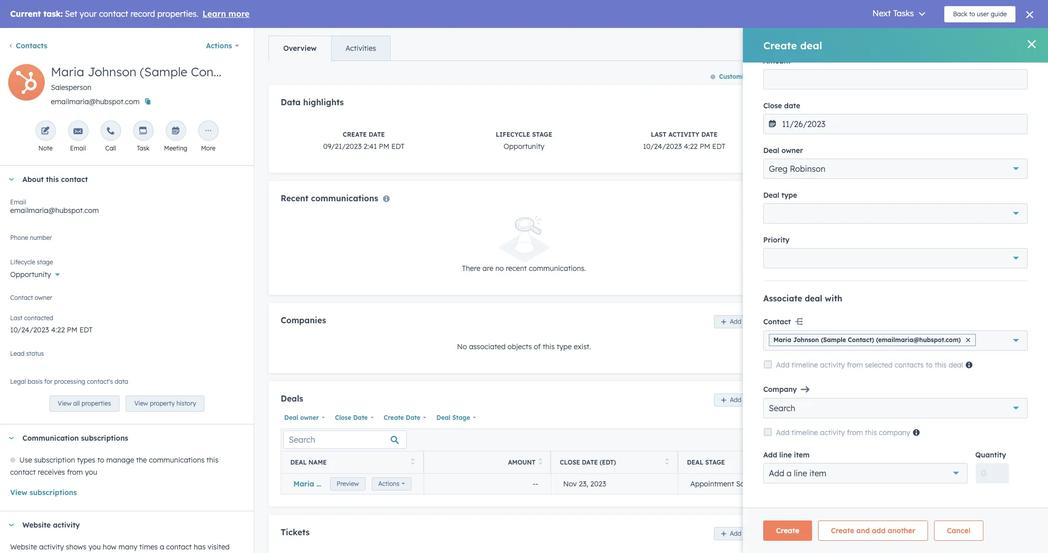 Task type: vqa. For each thing, say whether or not it's contained in the screenshot.
middle the (Sample
yes



Task type: locate. For each thing, give the bounding box(es) containing it.
caret image left 'communication' at the bottom left of page
[[8, 437, 14, 440]]

contact up email emailmaria@hubspot.com
[[61, 175, 88, 184]]

maria down "deal name"
[[294, 480, 314, 489]]

contact inside attribute contacts created to marketing activities. when a contact is created, hubspot gives credit to all that contact's interactions.
[[1002, 342, 1028, 351]]

list
[[817, 408, 830, 417]]

manage for "manage" link for playbooks dropdown button
[[1010, 463, 1038, 472]]

activity down website activity
[[39, 543, 64, 552]]

3 add button from the top
[[714, 528, 748, 541]]

contact left receives
[[10, 468, 36, 477]]

manage link for playbooks dropdown button
[[1010, 461, 1038, 473]]

1 manage from the top
[[1010, 408, 1038, 417]]

these
[[965, 484, 984, 494]]

actions for the left actions popup button
[[206, 41, 232, 50]]

2 manage link from the top
[[1010, 461, 1038, 473]]

johnson up amount: --
[[835, 118, 865, 127]]

1 horizontal spatial (sample
[[349, 480, 378, 489]]

caret image inside communication subscriptions 'dropdown button'
[[8, 437, 14, 440]]

view for view all properties
[[58, 400, 72, 408]]

caret image inside contact create attribution dropdown button
[[803, 323, 809, 326]]

0 horizontal spatial pm
[[379, 142, 390, 151]]

0 vertical spatial use
[[805, 430, 818, 439]]

2:41
[[364, 142, 377, 151]]

johnson up salesperson
[[88, 64, 137, 79]]

0 horizontal spatial all
[[73, 400, 80, 408]]

communications.
[[529, 264, 586, 273]]

or right the businesses
[[870, 59, 877, 68]]

1 vertical spatial lifecycle
[[10, 258, 35, 266]]

tabs
[[753, 73, 766, 80]]

close inside popup button
[[335, 414, 351, 422]]

use left subscription
[[19, 456, 32, 465]]

manage link
[[1010, 407, 1038, 419], [1010, 461, 1038, 473]]

2 vertical spatial associated
[[469, 342, 506, 352]]

scripts
[[818, 497, 841, 506]]

2 press to sort. element from the left
[[539, 458, 543, 467]]

scheduled for appointment scheduled
[[884, 155, 921, 164]]

of left the sales on the bottom right
[[853, 484, 860, 494]]

use left lists
[[805, 430, 818, 439]]

caret image
[[803, 40, 809, 42], [803, 323, 809, 326], [8, 437, 14, 440]]

associated inside view associated deals link
[[824, 177, 863, 186]]

date up search search field
[[353, 414, 368, 422]]

2 press to sort. image from the left
[[539, 458, 543, 466]]

companies for companies (0)
[[817, 37, 857, 46]]

1 vertical spatial create
[[384, 414, 404, 422]]

contact for contact owner no owner
[[10, 294, 33, 302]]

close for close date
[[335, 414, 351, 422]]

activity
[[669, 131, 700, 139]]

caret image for website activity
[[8, 524, 14, 527]]

actions button
[[199, 36, 246, 56], [372, 478, 411, 491]]

owner inside popup button
[[300, 414, 319, 422]]

deal stage right 'create date' popup button
[[437, 414, 470, 422]]

view property history
[[134, 400, 196, 408]]

caret image up attribute
[[803, 323, 809, 326]]

for for use
[[912, 430, 922, 439]]

2 vertical spatial caret image
[[8, 524, 14, 527]]

date inside last activity date 10/24/2023 4:22 pm edt
[[702, 131, 718, 139]]

memberships
[[832, 408, 880, 417]]

meeting
[[164, 145, 187, 152]]

0 horizontal spatial create
[[343, 131, 367, 139]]

2 horizontal spatial contact)
[[898, 118, 929, 127]]

0 vertical spatial subscriptions
[[81, 434, 128, 443]]

lifecycle inside "lifecycle stage opportunity"
[[496, 131, 531, 139]]

note image
[[41, 127, 50, 136]]

1 horizontal spatial actions button
[[372, 478, 411, 491]]

use for lists
[[805, 430, 818, 439]]

1 + add button from the top
[[1018, 35, 1038, 47]]

the right the manage
[[136, 456, 147, 465]]

0 horizontal spatial no
[[10, 298, 20, 307]]

johnson for bottommost maria johnson (sample contact) - new deal 'link'
[[317, 480, 347, 489]]

0 vertical spatial + add button
[[1018, 35, 1038, 47]]

contacted
[[24, 314, 53, 322]]

maria for bottommost maria johnson (sample contact) - new deal 'link'
[[294, 480, 314, 489]]

phone
[[10, 234, 28, 242]]

(0) for tickets (0)
[[845, 210, 855, 219]]

1 horizontal spatial a
[[824, 484, 828, 494]]

1 + from the top
[[1018, 37, 1022, 46]]

subscriptions inside view subscriptions button
[[30, 489, 77, 498]]

actions for rightmost actions popup button
[[378, 480, 400, 488]]

0 horizontal spatial companies
[[281, 315, 326, 325]]

0 vertical spatial actions button
[[199, 36, 246, 56]]

0 vertical spatial manage
[[1010, 408, 1038, 417]]

note
[[38, 145, 53, 152]]

of right objects
[[534, 342, 541, 352]]

emailmaria@hubspot.com
[[51, 97, 140, 106], [10, 206, 99, 215]]

+ add for "companies (0)" "dropdown button"
[[1018, 37, 1038, 46]]

0 horizontal spatial last
[[10, 314, 22, 322]]

close up nov
[[560, 459, 580, 467]]

close for close date (edt)
[[560, 459, 580, 467]]

contact up attribute
[[817, 320, 845, 329]]

a for attribute contacts created to marketing activities. when a contact is created, hubspot gives credit to all that contact's interactions.
[[996, 342, 1000, 351]]

associated for no associated objects of this type exist.
[[469, 342, 506, 352]]

view up website activity
[[10, 489, 27, 498]]

Last contacted text field
[[10, 321, 244, 337]]

edt inside "create date 09/21/2023 2:41 pm edt"
[[392, 142, 405, 151]]

1 vertical spatial johnson
[[835, 118, 865, 127]]

for right basis
[[44, 378, 52, 386]]

2 horizontal spatial a
[[996, 342, 1000, 351]]

1 horizontal spatial all
[[916, 354, 923, 363]]

contact)
[[191, 64, 241, 79], [898, 118, 929, 127], [380, 480, 411, 489]]

data highlights
[[281, 97, 344, 107]]

attribution
[[872, 320, 911, 329]]

from
[[67, 468, 83, 477]]

record.
[[996, 59, 1019, 68]]

to right types
[[97, 456, 104, 465]]

attribution
[[805, 374, 844, 384]]

1 horizontal spatial appointment
[[836, 155, 882, 164]]

to up credit
[[895, 342, 902, 351]]

0 horizontal spatial appointment
[[691, 480, 735, 489]]

0 horizontal spatial a
[[160, 543, 164, 552]]

for inside build a library of sales resources for your team. these could include call scripts or positioning guides.
[[915, 484, 925, 494]]

0 vertical spatial associated
[[927, 59, 963, 68]]

the right see
[[819, 59, 830, 68]]

1 vertical spatial no
[[457, 342, 467, 352]]

pm right 2:41 at the left top
[[379, 142, 390, 151]]

last
[[651, 131, 667, 139], [10, 314, 22, 322]]

of for sales
[[853, 484, 860, 494]]

johnson down name
[[317, 480, 347, 489]]

lifecycle stage opportunity
[[496, 131, 553, 151]]

view associated deals link
[[805, 176, 884, 188]]

you down types
[[85, 468, 97, 477]]

all inside attribute contacts created to marketing activities. when a contact is created, hubspot gives credit to all that contact's interactions.
[[916, 354, 923, 363]]

0 horizontal spatial use
[[19, 456, 32, 465]]

1 press to sort. image from the left
[[411, 458, 415, 466]]

website activity shows you how many times a contact has visited
[[10, 543, 230, 554]]

manage link up include at the right bottom of page
[[1010, 461, 1038, 473]]

owner down deals
[[300, 414, 319, 422]]

contact inside use subscription types to manage the communications this contact receives from you
[[10, 468, 36, 477]]

use lists to segment this record for reporting, email, and automation.
[[805, 430, 1037, 439]]

0 vertical spatial actions
[[206, 41, 232, 50]]

to right lists
[[835, 430, 842, 439]]

view down legal basis for processing contact's data
[[58, 400, 72, 408]]

guides.
[[891, 497, 915, 506]]

you inside website activity shows you how many times a contact has visited
[[89, 543, 101, 552]]

create
[[343, 131, 367, 139], [384, 414, 404, 422]]

maria johnson (sample contact) - new deal for bottommost maria johnson (sample contact) - new deal 'link'
[[294, 480, 453, 489]]

date for create date 09/21/2023 2:41 pm edt
[[369, 131, 385, 139]]

contact up last contacted
[[10, 294, 33, 302]]

emailmaria@hubspot.com down salesperson
[[51, 97, 140, 106]]

stage:
[[812, 154, 833, 163]]

0 vertical spatial maria johnson (sample contact) - new deal link
[[812, 118, 971, 127]]

associated left deals
[[824, 177, 863, 186]]

create inside "create date 09/21/2023 2:41 pm edt"
[[343, 131, 367, 139]]

1 vertical spatial or
[[843, 497, 850, 506]]

1 + add from the top
[[1018, 37, 1038, 46]]

maria for top maria johnson (sample contact) - new deal 'link'
[[812, 118, 832, 127]]

2 edt from the left
[[713, 142, 726, 151]]

1 vertical spatial manage
[[1010, 463, 1038, 472]]

view down stage:
[[805, 177, 822, 186]]

0 vertical spatial stage
[[532, 131, 553, 139]]

create up the 09/21/2023
[[343, 131, 367, 139]]

emailmaria@hubspot.com up number
[[10, 206, 99, 215]]

activity
[[53, 521, 80, 530], [39, 543, 64, 552]]

(sample
[[140, 64, 188, 79], [867, 118, 896, 127], [349, 480, 378, 489]]

segment
[[844, 430, 873, 439]]

maria up salesperson
[[51, 64, 84, 79]]

(sample for bottommost maria johnson (sample contact) - new deal 'link'
[[349, 480, 378, 489]]

email down about
[[10, 198, 26, 206]]

add button
[[714, 315, 748, 329], [714, 394, 748, 407], [714, 528, 748, 541]]

maria up amount:
[[812, 118, 832, 127]]

a inside build a library of sales resources for your team. these could include call scripts or positioning guides.
[[824, 484, 828, 494]]

date left deal stage popup button
[[406, 414, 421, 422]]

caret image for about this contact
[[8, 178, 14, 181]]

0 horizontal spatial actions
[[206, 41, 232, 50]]

date inside popup button
[[353, 414, 368, 422]]

1 horizontal spatial communications
[[311, 194, 378, 204]]

2 + from the top
[[1018, 210, 1022, 219]]

3 press to sort. element from the left
[[665, 458, 669, 467]]

navigation
[[269, 36, 391, 61]]

0 vertical spatial maria
[[51, 64, 84, 79]]

with
[[965, 59, 980, 68]]

appointment inside appointment scheduled popup button
[[836, 155, 882, 164]]

-
[[931, 118, 934, 127], [842, 130, 844, 139], [844, 130, 847, 139], [413, 480, 416, 489], [533, 480, 536, 489], [536, 480, 539, 489]]

or down library
[[843, 497, 850, 506]]

1 vertical spatial associated
[[824, 177, 863, 186]]

contact inside dropdown button
[[61, 175, 88, 184]]

press to sort. element
[[411, 458, 415, 467], [539, 458, 543, 467], [665, 458, 669, 467]]

1 horizontal spatial stage
[[532, 131, 553, 139]]

date left "(edt)"
[[582, 459, 598, 467]]

subscriptions inside communication subscriptions 'dropdown button'
[[81, 434, 128, 443]]

contact's down "activities."
[[941, 354, 971, 363]]

nov
[[564, 480, 577, 489]]

tickets
[[817, 210, 842, 219], [281, 527, 310, 538]]

edt right 4:22
[[713, 142, 726, 151]]

website down view subscriptions button
[[22, 521, 51, 530]]

1 horizontal spatial subscriptions
[[81, 434, 128, 443]]

contact inside contact owner no owner
[[10, 294, 33, 302]]

activity inside website activity dropdown button
[[53, 521, 80, 530]]

you left how
[[89, 543, 101, 552]]

date right the activity
[[702, 131, 718, 139]]

add button for companies
[[714, 315, 748, 329]]

tickets inside "dropdown button"
[[817, 210, 842, 219]]

associated left the with
[[927, 59, 963, 68]]

1 horizontal spatial maria johnson (sample contact) - new deal
[[812, 118, 971, 127]]

all left properties
[[73, 400, 80, 408]]

1 horizontal spatial contact's
[[941, 354, 971, 363]]

1 vertical spatial caret image
[[803, 323, 809, 326]]

subscriptions
[[81, 434, 128, 443], [30, 489, 77, 498]]

+ add button for "companies (0)" "dropdown button"
[[1018, 35, 1038, 47]]

communication
[[22, 434, 79, 443]]

a inside website activity shows you how many times a contact has visited
[[160, 543, 164, 552]]

2 vertical spatial add button
[[714, 528, 748, 541]]

2 horizontal spatial johnson
[[835, 118, 865, 127]]

1 horizontal spatial contact)
[[380, 480, 411, 489]]

activity up shows at the left of page
[[53, 521, 80, 530]]

add inside add playbooks button
[[896, 519, 907, 527]]

(0) up the businesses
[[859, 37, 869, 46]]

lifecycle for lifecycle stage
[[10, 258, 35, 266]]

view for view property history
[[134, 400, 148, 408]]

lead status
[[10, 350, 44, 358]]

website inside website activity shows you how many times a contact has visited
[[10, 543, 37, 552]]

1 horizontal spatial opportunity
[[504, 142, 545, 151]]

properties
[[82, 400, 111, 408]]

communications inside use subscription types to manage the communications this contact receives from you
[[149, 456, 205, 465]]

press to sort. image down 'create date' popup button
[[411, 458, 415, 466]]

create right close date popup button
[[384, 414, 404, 422]]

1 horizontal spatial scheduled
[[884, 155, 921, 164]]

the inside use subscription types to manage the communications this contact receives from you
[[136, 456, 147, 465]]

1 horizontal spatial companies
[[817, 37, 857, 46]]

view
[[805, 177, 822, 186], [58, 400, 72, 408], [134, 400, 148, 408], [10, 489, 27, 498]]

caret image left about
[[8, 178, 14, 181]]

manage link up "automation."
[[1010, 407, 1038, 419]]

1 vertical spatial communications
[[149, 456, 205, 465]]

0 vertical spatial lifecycle
[[496, 131, 531, 139]]

0 horizontal spatial lifecycle
[[10, 258, 35, 266]]

2 pm from the left
[[700, 142, 711, 151]]

press to sort. image
[[411, 458, 415, 466], [539, 458, 543, 466]]

0 vertical spatial opportunity
[[504, 142, 545, 151]]

2 + add from the top
[[1018, 210, 1038, 219]]

1 horizontal spatial the
[[819, 59, 830, 68]]

0 vertical spatial (sample
[[140, 64, 188, 79]]

contacts
[[837, 342, 866, 351]]

manage up include at the right bottom of page
[[1010, 463, 1038, 472]]

for for build
[[915, 484, 925, 494]]

maria
[[51, 64, 84, 79], [812, 118, 832, 127], [294, 480, 314, 489]]

scheduled
[[884, 155, 921, 164], [737, 480, 771, 489]]

(0) down view associated deals link
[[845, 210, 855, 219]]

date for close date
[[353, 414, 368, 422]]

contact inside dropdown button
[[817, 320, 845, 329]]

attribute
[[805, 342, 835, 351]]

1 edt from the left
[[392, 142, 405, 151]]

navigation containing overview
[[269, 36, 391, 61]]

close
[[335, 414, 351, 422], [560, 459, 580, 467]]

last left 'contacted'
[[10, 314, 22, 322]]

caret image inside about this contact dropdown button
[[8, 178, 14, 181]]

1 add button from the top
[[714, 315, 748, 329]]

stage
[[37, 258, 53, 266]]

1 horizontal spatial tickets
[[817, 210, 842, 219]]

a up interactions.
[[996, 342, 1000, 351]]

1 vertical spatial add button
[[714, 394, 748, 407]]

contact left is
[[1002, 342, 1028, 351]]

contact left has
[[166, 543, 192, 552]]

a right the times at the bottom of the page
[[160, 543, 164, 552]]

contact create attribution
[[817, 320, 911, 329]]

2 vertical spatial stage
[[706, 459, 725, 467]]

Search search field
[[283, 431, 407, 449]]

1 horizontal spatial deal stage
[[687, 459, 725, 467]]

resources
[[881, 484, 913, 494]]

+ for "companies (0)" "dropdown button"
[[1018, 37, 1022, 46]]

last up 10/24/2023
[[651, 131, 667, 139]]

website down website activity
[[10, 543, 37, 552]]

press to sort. image for deal name
[[411, 458, 415, 466]]

caret image for contact create attribution
[[803, 323, 809, 326]]

edt inside last activity date 10/24/2023 4:22 pm edt
[[713, 142, 726, 151]]

date up 2:41 at the left top
[[369, 131, 385, 139]]

manage up "automation."
[[1010, 408, 1038, 417]]

contacts link
[[8, 41, 47, 50]]

2 vertical spatial caret image
[[8, 437, 14, 440]]

for left 'your'
[[915, 484, 925, 494]]

pm inside last activity date 10/24/2023 4:22 pm edt
[[700, 142, 711, 151]]

1 vertical spatial contact
[[817, 320, 845, 329]]

has
[[194, 543, 206, 552]]

associated
[[927, 59, 963, 68], [824, 177, 863, 186], [469, 342, 506, 352]]

appointment for appointment scheduled (sales pipeline)
[[691, 480, 735, 489]]

0 horizontal spatial new
[[419, 480, 434, 489]]

caret image
[[803, 94, 809, 97], [8, 178, 14, 181], [8, 524, 14, 527]]

view inside button
[[10, 489, 27, 498]]

pm right 4:22
[[700, 142, 711, 151]]

or inside build a library of sales resources for your team. these could include call scripts or positioning guides.
[[843, 497, 850, 506]]

0 vertical spatial all
[[916, 354, 923, 363]]

+ add button
[[1018, 35, 1038, 47], [1018, 208, 1038, 220]]

email emailmaria@hubspot.com
[[10, 198, 99, 215]]

0 horizontal spatial press to sort. image
[[411, 458, 415, 466]]

record
[[889, 430, 910, 439]]

companies inside "companies (0)" "dropdown button"
[[817, 37, 857, 46]]

edt right 2:41 at the left top
[[392, 142, 405, 151]]

2 vertical spatial maria
[[294, 480, 314, 489]]

activities.
[[941, 342, 973, 351]]

subscriptions up the manage
[[81, 434, 128, 443]]

a inside attribute contacts created to marketing activities. when a contact is created, hubspot gives credit to all that contact's interactions.
[[996, 342, 1000, 351]]

1 vertical spatial of
[[853, 484, 860, 494]]

call
[[105, 145, 116, 152]]

caret image down see
[[803, 94, 809, 97]]

contact's left the "data"
[[87, 378, 113, 386]]

0 horizontal spatial maria
[[51, 64, 84, 79]]

email down "email" image
[[70, 145, 86, 152]]

0 vertical spatial (0)
[[859, 37, 869, 46]]

times
[[139, 543, 158, 552]]

email inside email emailmaria@hubspot.com
[[10, 198, 26, 206]]

amount
[[508, 459, 536, 467]]

view left 'property'
[[134, 400, 148, 408]]

use
[[805, 430, 818, 439], [19, 456, 32, 465]]

2 vertical spatial a
[[160, 543, 164, 552]]

0 horizontal spatial johnson
[[88, 64, 137, 79]]

playbooks button
[[795, 453, 1006, 481]]

0 vertical spatial contact's
[[941, 354, 971, 363]]

0 horizontal spatial the
[[136, 456, 147, 465]]

1 vertical spatial email
[[10, 198, 26, 206]]

for
[[44, 378, 52, 386], [912, 430, 922, 439], [915, 484, 925, 494]]

2 + add button from the top
[[1018, 208, 1038, 220]]

caret image left website activity
[[8, 524, 14, 527]]

meeting image
[[171, 127, 180, 136]]

tickets (0)
[[817, 210, 855, 219]]

0 vertical spatial activity
[[53, 521, 80, 530]]

0 horizontal spatial press to sort. element
[[411, 458, 415, 467]]

press to sort. image right amount
[[539, 458, 543, 466]]

use inside use subscription types to manage the communications this contact receives from you
[[19, 456, 32, 465]]

1 horizontal spatial lifecycle
[[496, 131, 531, 139]]

contact inside website activity shows you how many times a contact has visited
[[166, 543, 192, 552]]

website inside dropdown button
[[22, 521, 51, 530]]

0 vertical spatial emailmaria@hubspot.com
[[51, 97, 140, 106]]

0 horizontal spatial or
[[843, 497, 850, 506]]

library
[[830, 484, 851, 494]]

recent
[[506, 264, 527, 273]]

1 horizontal spatial pm
[[700, 142, 711, 151]]

0 horizontal spatial contact
[[10, 294, 33, 302]]

1 manage link from the top
[[1010, 407, 1038, 419]]

contact's inside attribute contacts created to marketing activities. when a contact is created, hubspot gives credit to all that contact's interactions.
[[941, 354, 971, 363]]

deal stage right press to sort. icon
[[687, 459, 725, 467]]

caret image inside website activity dropdown button
[[8, 524, 14, 527]]

of inside build a library of sales resources for your team. these could include call scripts or positioning guides.
[[853, 484, 860, 494]]

2 add button from the top
[[714, 394, 748, 407]]

1 horizontal spatial press to sort. element
[[539, 458, 543, 467]]

1 vertical spatial (0)
[[845, 210, 855, 219]]

caret image up see
[[803, 40, 809, 42]]

0 horizontal spatial stage
[[453, 414, 470, 422]]

companies
[[817, 37, 857, 46], [281, 315, 326, 325]]

date inside popup button
[[406, 414, 421, 422]]

date inside "create date 09/21/2023 2:41 pm edt"
[[369, 131, 385, 139]]

maria inside maria johnson (sample contact) salesperson
[[51, 64, 84, 79]]

johnson inside maria johnson (sample contact) salesperson
[[88, 64, 137, 79]]

create inside 'create date' popup button
[[384, 414, 404, 422]]

0 horizontal spatial tickets
[[281, 527, 310, 538]]

this
[[982, 59, 994, 68], [46, 175, 59, 184], [543, 342, 555, 352], [875, 430, 887, 439], [207, 456, 219, 465]]

1 press to sort. element from the left
[[411, 458, 415, 467]]

actions
[[206, 41, 232, 50], [378, 480, 400, 488]]

1 vertical spatial stage
[[453, 414, 470, 422]]

owner up 'contacted'
[[35, 294, 52, 302]]

09/21/2023
[[323, 142, 362, 151]]

activity inside website activity shows you how many times a contact has visited
[[39, 543, 64, 552]]

legal
[[10, 378, 26, 386]]

associated left objects
[[469, 342, 506, 352]]

1 horizontal spatial press to sort. image
[[539, 458, 543, 466]]

0 vertical spatial close
[[335, 414, 351, 422]]

for right record
[[912, 430, 922, 439]]

2 manage from the top
[[1010, 463, 1038, 472]]

stage inside "lifecycle stage opportunity"
[[532, 131, 553, 139]]

0 vertical spatial + add
[[1018, 37, 1038, 46]]

add button for deals
[[714, 394, 748, 407]]

all
[[916, 354, 923, 363], [73, 400, 80, 408]]

view all properties
[[58, 400, 111, 408]]

contact's
[[941, 354, 971, 363], [87, 378, 113, 386]]

2 horizontal spatial press to sort. element
[[665, 458, 669, 467]]

scheduled inside popup button
[[884, 155, 921, 164]]

0 horizontal spatial actions button
[[199, 36, 246, 56]]

maria johnson (sample contact) - new deal
[[812, 118, 971, 127], [294, 480, 453, 489]]

last inside last activity date 10/24/2023 4:22 pm edt
[[651, 131, 667, 139]]

a right build
[[824, 484, 828, 494]]

hubspot
[[834, 354, 864, 363]]

subscriptions down receives
[[30, 489, 77, 498]]

1 vertical spatial close
[[560, 459, 580, 467]]

caret image inside "companies (0)" "dropdown button"
[[803, 40, 809, 42]]

1 vertical spatial use
[[19, 456, 32, 465]]

close up search search field
[[335, 414, 351, 422]]

0 vertical spatial +
[[1018, 37, 1022, 46]]

1 horizontal spatial maria
[[294, 480, 314, 489]]

0 horizontal spatial opportunity
[[10, 270, 51, 279]]

1 pm from the left
[[379, 142, 390, 151]]

all down marketing
[[916, 354, 923, 363]]



Task type: describe. For each thing, give the bounding box(es) containing it.
pm inside "create date 09/21/2023 2:41 pm edt"
[[379, 142, 390, 151]]

deal stage button
[[433, 411, 479, 425]]

types
[[77, 456, 95, 465]]

attribute contacts created to marketing activities. when a contact is created, hubspot gives credit to all that contact's interactions.
[[805, 342, 1035, 363]]

name
[[309, 459, 327, 467]]

recent
[[281, 194, 309, 204]]

contact owner no owner
[[10, 294, 52, 307]]

press to sort. image
[[665, 458, 669, 466]]

create for create date 09/21/2023 2:41 pm edt
[[343, 131, 367, 139]]

date for create date
[[406, 414, 421, 422]]

scheduled for appointment scheduled (sales pipeline)
[[737, 480, 771, 489]]

to right credit
[[907, 354, 914, 363]]

last for last contacted
[[10, 314, 22, 322]]

associated for view associated deals
[[824, 177, 863, 186]]

there
[[462, 264, 481, 273]]

processing
[[54, 378, 85, 386]]

manage link for list memberships dropdown button
[[1010, 407, 1038, 419]]

1 vertical spatial all
[[73, 400, 80, 408]]

1 vertical spatial contact's
[[87, 378, 113, 386]]

1 vertical spatial maria johnson (sample contact) - new deal link
[[294, 480, 453, 489]]

call
[[805, 497, 816, 506]]

about this contact
[[22, 175, 88, 184]]

type
[[557, 342, 572, 352]]

contact create attribution button
[[795, 311, 1038, 338]]

use subscription types to manage the communications this contact receives from you
[[10, 456, 219, 477]]

view for view subscriptions
[[10, 489, 27, 498]]

created
[[868, 342, 893, 351]]

lifecycle stage
[[10, 258, 53, 266]]

press to sort. image for amount
[[539, 458, 543, 466]]

create date button
[[380, 411, 429, 425]]

more image
[[204, 127, 213, 136]]

Phone number text field
[[10, 233, 244, 253]]

playbooks
[[909, 519, 939, 527]]

contact for attribute contacts created to marketing activities. when a contact is created, hubspot gives credit to all that contact's interactions.
[[1002, 342, 1028, 351]]

activity for website activity shows you how many times a contact has visited
[[39, 543, 64, 552]]

no
[[496, 264, 504, 273]]

+ add button for tickets (0) "dropdown button"
[[1018, 208, 1038, 220]]

manage
[[106, 456, 134, 465]]

caret image for companies (0)
[[803, 40, 809, 42]]

email image
[[74, 127, 83, 136]]

this inside dropdown button
[[46, 175, 59, 184]]

tickets (0) button
[[795, 200, 1014, 228]]

date for close date (edt)
[[582, 459, 598, 467]]

maria johnson (sample contact) - new deal for top maria johnson (sample contact) - new deal 'link'
[[812, 118, 971, 127]]

add playbooks button
[[887, 515, 956, 532]]

customize
[[719, 73, 751, 80]]

property
[[150, 400, 175, 408]]

preview button
[[330, 478, 366, 491]]

reporting,
[[924, 430, 957, 439]]

23,
[[579, 480, 589, 489]]

opportunity inside popup button
[[10, 270, 51, 279]]

appointment scheduled
[[836, 155, 921, 164]]

use for subscription
[[19, 456, 32, 465]]

contact for website activity shows you how many times a contact has visited
[[166, 543, 192, 552]]

amount: --
[[812, 130, 847, 139]]

lifecycle for lifecycle stage opportunity
[[496, 131, 531, 139]]

view associated deals
[[805, 177, 884, 186]]

deal owner button
[[281, 411, 327, 425]]

no owner button
[[10, 293, 244, 309]]

call image
[[106, 127, 115, 136]]

visited
[[208, 543, 230, 552]]

see the businesses or organizations associated with this record.
[[805, 59, 1019, 68]]

overview button
[[269, 36, 331, 61]]

owner for contact owner no owner
[[35, 294, 52, 302]]

close date
[[335, 414, 368, 422]]

a for website activity shows you how many times a contact has visited
[[160, 543, 164, 552]]

deals
[[281, 394, 303, 404]]

(sample for top maria johnson (sample contact) - new deal 'link'
[[867, 118, 896, 127]]

include
[[1006, 484, 1030, 494]]

0 vertical spatial for
[[44, 378, 52, 386]]

create date 09/21/2023 2:41 pm edt
[[323, 131, 405, 151]]

is
[[1030, 342, 1035, 351]]

number
[[30, 234, 52, 242]]

email,
[[959, 430, 979, 439]]

1 vertical spatial contact)
[[898, 118, 929, 127]]

deals
[[865, 177, 884, 186]]

edit button
[[8, 64, 45, 104]]

1 horizontal spatial new
[[937, 118, 952, 127]]

4:22
[[684, 142, 698, 151]]

this inside use subscription types to manage the communications this contact receives from you
[[207, 456, 219, 465]]

search image
[[1027, 10, 1034, 17]]

could
[[986, 484, 1004, 494]]

status
[[26, 350, 44, 358]]

preview
[[337, 480, 359, 488]]

contact for contact create attribution
[[817, 320, 845, 329]]

johnson for top maria johnson (sample contact) - new deal 'link'
[[835, 118, 865, 127]]

contact) inside maria johnson (sample contact) salesperson
[[191, 64, 241, 79]]

opportunity inside "lifecycle stage opportunity"
[[504, 142, 545, 151]]

owner for deal owner
[[300, 414, 319, 422]]

0 vertical spatial communications
[[311, 194, 378, 204]]

caret image for communication subscriptions
[[8, 437, 14, 440]]

more
[[201, 145, 216, 152]]

customize tabs link
[[706, 69, 780, 85]]

manage for "manage" link corresponding to list memberships dropdown button
[[1010, 408, 1038, 417]]

add playbooks
[[896, 519, 939, 527]]

contact for use subscription types to manage the communications this contact receives from you
[[10, 468, 36, 477]]

view for view associated deals
[[805, 177, 822, 186]]

companies (0)
[[817, 37, 869, 46]]

owner up last contacted
[[22, 298, 43, 307]]

subscriptions for communication subscriptions
[[81, 434, 128, 443]]

2 horizontal spatial associated
[[927, 59, 963, 68]]

to inside use subscription types to manage the communications this contact receives from you
[[97, 456, 104, 465]]

phone number
[[10, 234, 52, 242]]

see
[[805, 59, 817, 68]]

stage inside deal stage popup button
[[453, 414, 470, 422]]

are
[[483, 264, 494, 273]]

report
[[846, 374, 868, 384]]

communication subscriptions button
[[0, 425, 240, 452]]

of for this
[[534, 342, 541, 352]]

contacts
[[16, 41, 47, 50]]

website for website activity shows you how many times a contact has visited
[[10, 543, 37, 552]]

deal stage inside popup button
[[437, 414, 470, 422]]

customize tabs
[[719, 73, 766, 80]]

activity for website activity
[[53, 521, 80, 530]]

gives
[[866, 354, 884, 363]]

+ add for tickets (0) "dropdown button"
[[1018, 210, 1038, 219]]

tickets for tickets
[[281, 527, 310, 538]]

appointment for appointment scheduled
[[836, 155, 882, 164]]

create for create date
[[384, 414, 404, 422]]

website for website activity
[[22, 521, 51, 530]]

no inside contact owner no owner
[[10, 298, 20, 307]]

tickets for tickets (0)
[[817, 210, 842, 219]]

(edt)
[[600, 459, 616, 467]]

task image
[[139, 127, 148, 136]]

email for email emailmaria@hubspot.com
[[10, 198, 26, 206]]

2 horizontal spatial stage
[[706, 459, 725, 467]]

companies for companies
[[281, 315, 326, 325]]

interactions.
[[973, 354, 1015, 363]]

list memberships button
[[795, 399, 1006, 426]]

data
[[281, 97, 301, 107]]

view property history link
[[126, 396, 205, 412]]

1 vertical spatial deal stage
[[687, 459, 725, 467]]

salesperson
[[51, 83, 92, 92]]

about this contact button
[[0, 166, 244, 193]]

there are no recent communications.
[[462, 264, 586, 273]]

subscriptions for view subscriptions
[[30, 489, 77, 498]]

press to sort. element for name
[[411, 458, 415, 467]]

data
[[115, 378, 128, 386]]

basis
[[28, 378, 43, 386]]

0 vertical spatial the
[[819, 59, 830, 68]]

sales
[[862, 484, 879, 494]]

lists
[[820, 430, 833, 439]]

you inside use subscription types to manage the communications this contact receives from you
[[85, 468, 97, 477]]

website activity button
[[0, 512, 244, 539]]

+ for tickets (0) "dropdown button"
[[1018, 210, 1022, 219]]

add button for tickets
[[714, 528, 748, 541]]

deal owner
[[284, 414, 319, 422]]

press to sort. element for date
[[665, 458, 669, 467]]

1 vertical spatial emailmaria@hubspot.com
[[10, 206, 99, 215]]

last for last activity date 10/24/2023 4:22 pm edt
[[651, 131, 667, 139]]

companies (0) button
[[795, 27, 1014, 55]]

view subscriptions
[[10, 489, 77, 498]]

that
[[925, 354, 939, 363]]

Search HubSpot search field
[[906, 5, 1030, 22]]

website activity
[[22, 521, 80, 530]]

create
[[847, 320, 870, 329]]

receives
[[38, 468, 65, 477]]

(sample inside maria johnson (sample contact) salesperson
[[140, 64, 188, 79]]

0 vertical spatial or
[[870, 59, 877, 68]]

about
[[22, 175, 44, 184]]

0 vertical spatial caret image
[[803, 94, 809, 97]]

email for email
[[70, 145, 86, 152]]

2023
[[591, 480, 607, 489]]

(0) for companies (0)
[[859, 37, 869, 46]]

exist.
[[574, 342, 591, 352]]

legal basis for processing contact's data
[[10, 378, 128, 386]]



